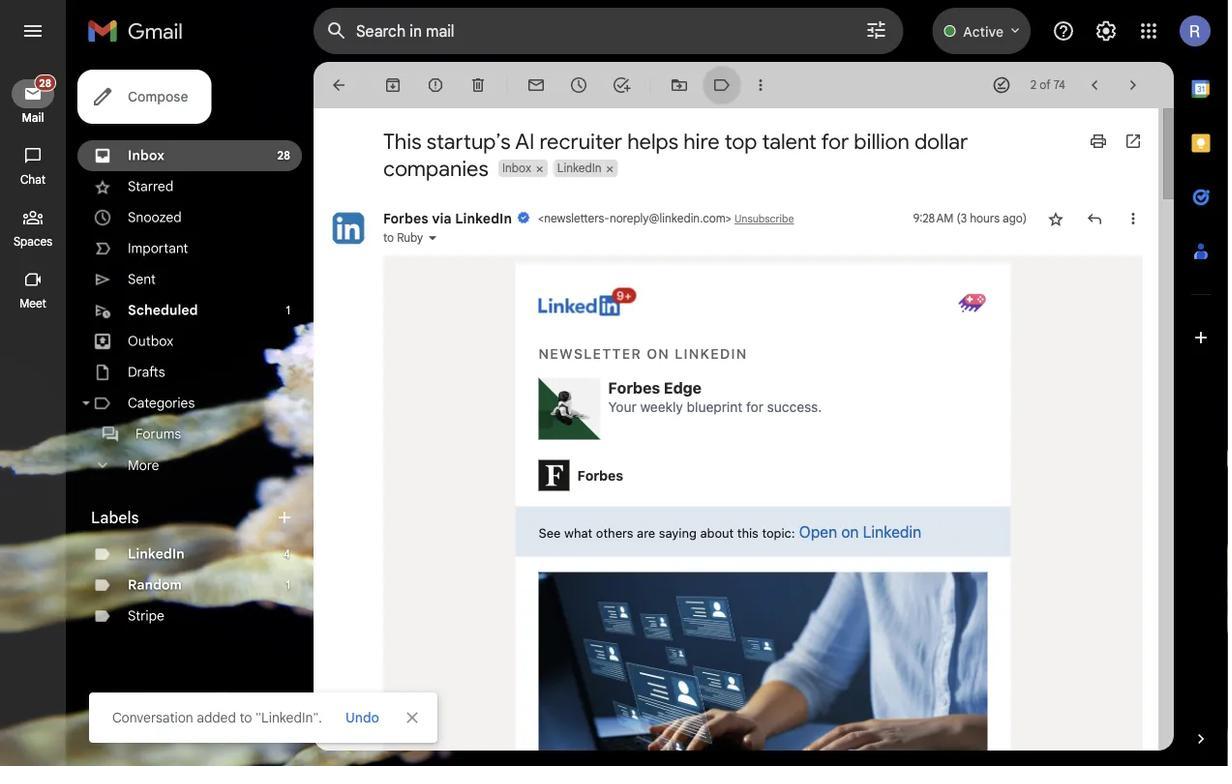Task type: locate. For each thing, give the bounding box(es) containing it.
1 horizontal spatial to
[[383, 231, 394, 245]]

1 vertical spatial for
[[747, 399, 764, 415]]

conversation added to "linkedin".
[[112, 710, 322, 727]]

forbes inside forbes edge your weekly blueprint for success.
[[609, 379, 661, 397]]

drafts link
[[128, 364, 165, 381]]

not starred image
[[1047, 209, 1066, 229]]

for right talent
[[821, 128, 849, 155]]

this
[[383, 128, 422, 155]]

on
[[647, 346, 670, 362], [842, 523, 859, 541]]

navigation
[[0, 62, 68, 767]]

inbox up starred link
[[128, 147, 165, 164]]

0 horizontal spatial on
[[647, 346, 670, 362]]

0 vertical spatial on
[[647, 346, 670, 362]]

to
[[383, 231, 394, 245], [240, 710, 252, 727]]

advanced search options image
[[857, 11, 896, 49]]

"linkedin".
[[256, 710, 322, 727]]

ruby
[[397, 231, 423, 245]]

snooze image
[[569, 76, 589, 95]]

helps
[[628, 128, 679, 155]]

about
[[700, 526, 734, 540]]

see what others are saying about this topic: open on linkedin
[[539, 523, 922, 541]]

0 vertical spatial for
[[821, 128, 849, 155]]

inbox down ai
[[503, 161, 531, 176]]

meet heading
[[0, 296, 66, 312]]

1 horizontal spatial on
[[842, 523, 859, 541]]

forbes edge link
[[609, 378, 702, 399]]

verified sender image
[[517, 211, 531, 225]]

74
[[1054, 78, 1066, 92]]

compose button
[[77, 70, 212, 124]]

0 horizontal spatial inbox
[[128, 147, 165, 164]]

alert
[[31, 45, 1198, 744]]

see
[[539, 526, 561, 540]]

4
[[284, 548, 290, 562]]

move to image
[[670, 76, 689, 95]]

stripe link
[[128, 608, 164, 625]]

1 vertical spatial forbes
[[609, 379, 661, 397]]

forbes
[[383, 210, 429, 227], [609, 379, 661, 397], [578, 467, 624, 483]]

inbox for the inbox button
[[503, 161, 531, 176]]

0 horizontal spatial for
[[747, 399, 764, 415]]

offline sync status image
[[992, 76, 1012, 95]]

random
[[128, 577, 182, 594]]

inbox inside button
[[503, 161, 531, 176]]

delete image
[[469, 76, 488, 95]]

28
[[39, 76, 51, 90], [277, 149, 290, 163]]

1 for random
[[286, 579, 290, 593]]

hours
[[970, 212, 1000, 226]]

0 vertical spatial to
[[383, 231, 394, 245]]

linkedin down recruiter
[[557, 161, 602, 176]]

this
[[738, 526, 759, 540]]

newsletter
[[539, 346, 642, 362]]

forbes up the your
[[609, 379, 661, 397]]

1 vertical spatial 28
[[277, 149, 290, 163]]

ai
[[515, 128, 535, 155]]

forbes for via
[[383, 210, 429, 227]]

newsletter cover image image
[[539, 573, 988, 767]]

newsletters-
[[544, 212, 610, 226]]

on right open
[[842, 523, 859, 541]]

on up forbes edge link
[[647, 346, 670, 362]]

2 1 from the top
[[286, 579, 290, 593]]

0 horizontal spatial 28
[[39, 76, 51, 90]]

show details image
[[427, 232, 439, 244]]

newsletter on linkedin
[[539, 346, 748, 362]]

what
[[564, 526, 593, 540]]

1 horizontal spatial inbox
[[503, 161, 531, 176]]

linkedin button
[[554, 160, 604, 177]]

forbes right author image
[[578, 467, 624, 483]]

mark as unread image
[[527, 76, 546, 95]]

>
[[726, 212, 732, 226]]

1
[[286, 304, 290, 318], [286, 579, 290, 593]]

ruby anderson image
[[957, 287, 988, 318]]

gmail image
[[87, 12, 193, 50]]

chat heading
[[0, 172, 66, 188]]

2 vertical spatial forbes
[[578, 467, 624, 483]]

inbox button
[[499, 160, 533, 177]]

inbox
[[128, 147, 165, 164], [503, 161, 531, 176]]

0 vertical spatial 28
[[39, 76, 51, 90]]

more
[[128, 457, 159, 474]]

labels image
[[713, 76, 732, 95]]

tab list
[[1175, 62, 1229, 697]]

noreply@linkedin.com
[[610, 212, 726, 226]]

linkedin up forbes edge your weekly blueprint for success.
[[675, 346, 748, 362]]

chat
[[20, 173, 46, 187]]

to right added
[[240, 710, 252, 727]]

hire
[[684, 128, 720, 155]]

forbes link
[[578, 466, 624, 485]]

1 1 from the top
[[286, 304, 290, 318]]

1 horizontal spatial 28
[[277, 149, 290, 163]]

scheduled
[[128, 302, 198, 319]]

2 of 74
[[1031, 78, 1066, 92]]

stripe
[[128, 608, 164, 625]]

to left ruby
[[383, 231, 394, 245]]

snoozed link
[[128, 209, 182, 226]]

top
[[725, 128, 758, 155]]

0 vertical spatial forbes
[[383, 210, 429, 227]]

(3
[[957, 212, 967, 226]]

1 horizontal spatial for
[[821, 128, 849, 155]]

random link
[[128, 577, 182, 594]]

drafts
[[128, 364, 165, 381]]

0 vertical spatial 1
[[286, 304, 290, 318]]

add to tasks image
[[612, 76, 631, 95]]

recruiter
[[540, 128, 623, 155]]

saying
[[659, 526, 697, 540]]

for
[[821, 128, 849, 155], [747, 399, 764, 415]]

linkedin
[[863, 523, 922, 541]]

1 vertical spatial 1
[[286, 579, 290, 593]]

1 vertical spatial on
[[842, 523, 859, 541]]

for inside this startup's ai recruiter helps hire top talent for billion dollar companies
[[821, 128, 849, 155]]

linkedin
[[557, 161, 602, 176], [455, 210, 512, 227], [675, 346, 748, 362], [128, 546, 185, 563]]

forbes up to ruby
[[383, 210, 429, 227]]

for left success.
[[747, 399, 764, 415]]

meet
[[20, 297, 46, 311]]

your
[[609, 399, 637, 415]]

important
[[128, 240, 188, 257]]

forbes edge image
[[539, 378, 601, 440]]

Search in mail text field
[[356, 21, 811, 41]]

labels
[[91, 508, 139, 528]]

1 vertical spatial to
[[240, 710, 252, 727]]

for inside forbes edge your weekly blueprint for success.
[[747, 399, 764, 415]]

0 horizontal spatial to
[[240, 710, 252, 727]]

scheduled link
[[128, 302, 198, 319]]

forbes edge your weekly blueprint for success.
[[609, 379, 822, 415]]



Task type: describe. For each thing, give the bounding box(es) containing it.
mail heading
[[0, 110, 66, 126]]

weekly
[[640, 399, 683, 415]]

newer image
[[1085, 76, 1105, 95]]

starred
[[128, 178, 174, 195]]

9:28 am (3 hours ago)
[[913, 212, 1027, 226]]

sent
[[128, 271, 156, 288]]

dollar
[[915, 128, 968, 155]]

more image
[[751, 76, 771, 95]]

settings image
[[1095, 19, 1118, 43]]

spaces
[[13, 235, 52, 249]]

of
[[1040, 78, 1051, 92]]

28 link
[[12, 75, 56, 108]]

success.
[[768, 399, 822, 415]]

unsubscribe
[[735, 213, 794, 226]]

are
[[637, 526, 656, 540]]

billion
[[854, 128, 910, 155]]

navigation containing mail
[[0, 62, 68, 767]]

< newsletters-noreply@linkedin.com >
[[538, 212, 732, 226]]

blueprint
[[687, 399, 743, 415]]

your weekly blueprint for success. link
[[609, 398, 822, 417]]

linkedin image
[[539, 288, 637, 316]]

mail
[[22, 111, 44, 125]]

linkedin left verified sender 'icon'
[[455, 210, 512, 227]]

inbox link
[[128, 147, 165, 164]]

categories link
[[128, 395, 195, 412]]

forbes for edge
[[609, 379, 661, 397]]

undo link
[[338, 701, 387, 736]]

alert containing conversation added to "linkedin".
[[31, 45, 1198, 744]]

linkedin corporation image
[[329, 209, 368, 248]]

inbox for inbox "link"
[[128, 147, 165, 164]]

companies
[[383, 155, 489, 182]]

linkedin inside button
[[557, 161, 602, 176]]

outbox link
[[128, 333, 174, 350]]

forums link
[[136, 426, 181, 443]]

added
[[197, 710, 236, 727]]

important link
[[128, 240, 188, 257]]

1 for scheduled
[[286, 304, 290, 318]]

9:28 am
[[913, 212, 954, 226]]

compose
[[128, 88, 188, 105]]

conversation
[[112, 710, 193, 727]]

support image
[[1053, 19, 1076, 43]]

this startup's ai recruiter helps hire top talent for billion dollar companies
[[383, 128, 968, 182]]

author image image
[[539, 460, 570, 491]]

linkedin link
[[128, 546, 185, 563]]

back to inbox image
[[329, 76, 349, 95]]

main menu image
[[21, 19, 45, 43]]

to inside alert
[[240, 710, 252, 727]]

<
[[538, 212, 544, 226]]

older image
[[1124, 76, 1144, 95]]

28 inside 28 link
[[39, 76, 51, 90]]

2
[[1031, 78, 1037, 92]]

forbes via linkedin
[[383, 210, 512, 227]]

labels heading
[[91, 508, 275, 528]]

Search in mail search field
[[314, 8, 904, 54]]

undo
[[346, 710, 379, 727]]

to ruby
[[383, 231, 423, 245]]

sent link
[[128, 271, 156, 288]]

archive image
[[383, 76, 403, 95]]

startup's
[[427, 128, 511, 155]]

categories
[[128, 395, 195, 412]]

9:28 am (3 hours ago) cell
[[913, 209, 1027, 229]]

snoozed
[[128, 209, 182, 226]]

spaces heading
[[0, 234, 66, 250]]

others
[[596, 526, 634, 540]]

Not starred checkbox
[[1047, 209, 1066, 229]]

talent
[[762, 128, 817, 155]]

edge
[[664, 379, 702, 397]]

search in mail image
[[320, 14, 354, 48]]

report spam image
[[426, 76, 445, 95]]

starred link
[[128, 178, 174, 195]]

via
[[432, 210, 452, 227]]

topic:
[[762, 526, 796, 540]]

unsubscribe link
[[735, 213, 794, 226]]

forbes via linkedin cell
[[383, 210, 735, 227]]

forums
[[136, 426, 181, 443]]

more button
[[77, 450, 302, 481]]

outbox
[[128, 333, 174, 350]]

ago)
[[1003, 212, 1027, 226]]

linkedin up random link
[[128, 546, 185, 563]]

open
[[800, 523, 838, 541]]



Task type: vqa. For each thing, say whether or not it's contained in the screenshot.
Unsubscribe at top right
yes



